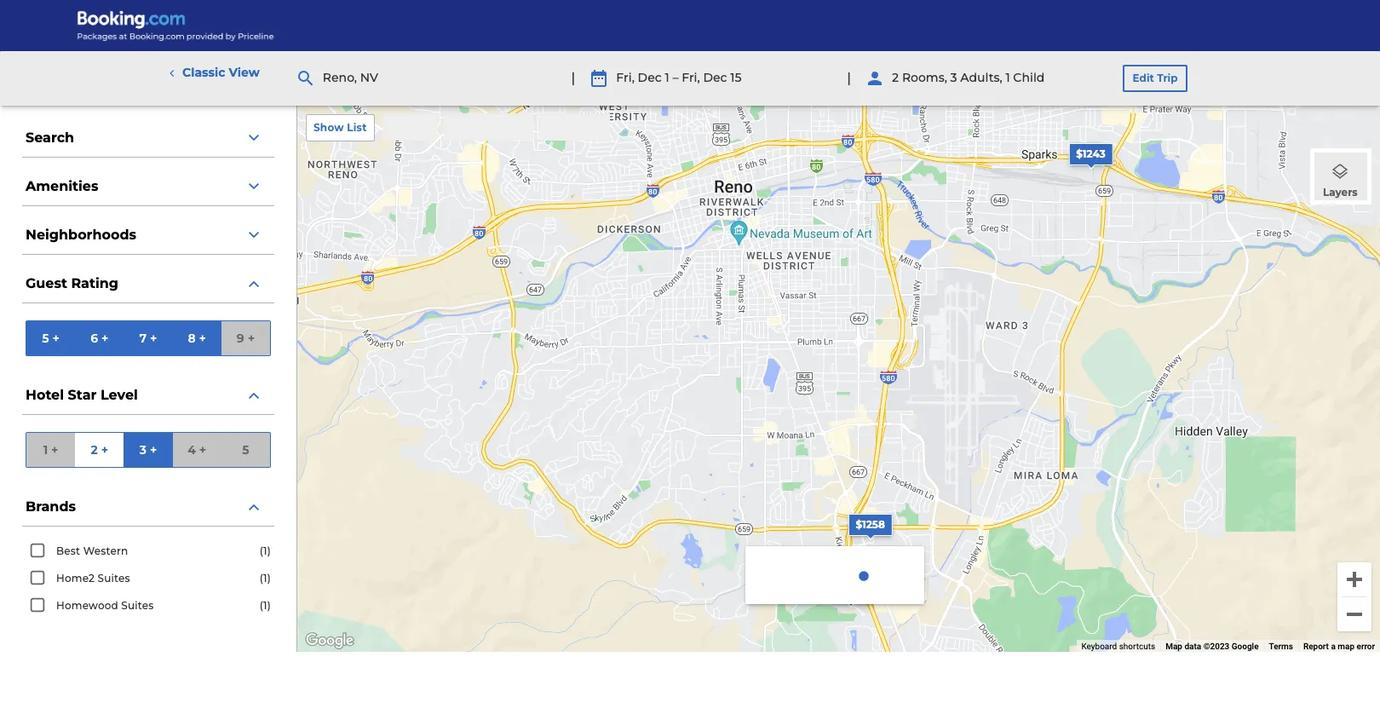 Task type: vqa. For each thing, say whether or not it's contained in the screenshot.
Show
yes



Task type: describe. For each thing, give the bounding box(es) containing it.
keyboard
[[1082, 642, 1118, 651]]

+ for 3 +
[[150, 442, 157, 457]]

search
[[26, 129, 74, 146]]

amenities
[[26, 178, 98, 194]]

+ for 2 +
[[101, 442, 108, 457]]

edit
[[1133, 72, 1155, 84]]

shortcuts
[[1120, 642, 1156, 651]]

child
[[1014, 70, 1045, 85]]

level
[[101, 387, 138, 403]]

western
[[83, 545, 128, 557]]

guest
[[26, 275, 67, 291]]

a
[[1332, 642, 1336, 651]]

2 +
[[91, 442, 108, 457]]

hotel star level
[[26, 387, 138, 403]]

brands button
[[22, 488, 274, 527]]

5 for 5 +
[[42, 330, 49, 346]]

+ for 7 +
[[150, 330, 157, 346]]

4 + button
[[173, 433, 221, 467]]

homewood suites
[[56, 599, 154, 612]]

map region
[[175, 0, 1381, 720]]

map
[[1339, 642, 1355, 651]]

2 horizontal spatial 1
[[1006, 70, 1011, 85]]

2 for 2 +
[[91, 442, 98, 457]]

1 horizontal spatial 1
[[665, 70, 670, 85]]

8 +
[[188, 330, 206, 346]]

8
[[188, 330, 196, 346]]

view
[[229, 65, 260, 80]]

map data ©2023 google
[[1166, 642, 1259, 651]]

+ for 9 +
[[248, 330, 255, 346]]

neighborhoods
[[26, 227, 136, 243]]

9 +
[[237, 330, 255, 346]]

edit trip
[[1133, 72, 1178, 84]]

search button
[[22, 119, 274, 158]]

classic
[[182, 65, 225, 80]]

7 +
[[139, 330, 157, 346]]

2 rooms, 3 adults, 1 child
[[893, 70, 1045, 85]]

(1) for homewood suites
[[260, 599, 271, 612]]

+ for 5 +
[[52, 330, 60, 346]]

1 horizontal spatial 3
[[951, 70, 958, 85]]

classic view link
[[165, 65, 260, 81]]

–
[[673, 70, 679, 85]]

6 +
[[90, 330, 109, 346]]

5 button
[[221, 433, 270, 467]]

rooms,
[[903, 70, 948, 85]]

7
[[139, 330, 147, 346]]

brands
[[26, 498, 76, 515]]

homewood
[[56, 599, 118, 612]]

2 + button
[[75, 433, 124, 467]]

home2
[[56, 572, 95, 585]]

report a map error link
[[1304, 642, 1376, 651]]

report a map error
[[1304, 642, 1376, 651]]

hotel star level button
[[22, 377, 274, 415]]

data
[[1185, 642, 1202, 651]]

3 inside button
[[140, 442, 147, 457]]

keyboard shortcuts button
[[1082, 641, 1156, 653]]

(1) for best western
[[260, 545, 271, 557]]

+ for 8 +
[[199, 330, 206, 346]]

star
[[68, 387, 97, 403]]

fri, dec 1 – fri, dec 15
[[617, 70, 742, 85]]

list
[[347, 121, 367, 133]]

terms
[[1270, 642, 1294, 651]]

5 +
[[42, 330, 60, 346]]

guest rating button
[[22, 265, 274, 303]]

| for fri, dec 1 – fri, dec 15
[[572, 70, 576, 86]]

hotel
[[26, 387, 64, 403]]

classic view
[[182, 65, 260, 80]]

2 for 2 rooms, 3 adults, 1 child
[[893, 70, 899, 85]]

$1243
[[1076, 147, 1106, 160]]

5 for 5
[[242, 442, 249, 457]]

reno, nv
[[323, 70, 379, 85]]

show list
[[314, 121, 367, 133]]



Task type: locate. For each thing, give the bounding box(es) containing it.
4
[[188, 442, 196, 457]]

+ for 4 +
[[199, 442, 206, 457]]

suites right homewood
[[121, 599, 154, 612]]

1 vertical spatial (1)
[[260, 572, 271, 585]]

9 + button
[[221, 321, 270, 355]]

dec left 15
[[704, 70, 728, 85]]

trip
[[1158, 72, 1178, 84]]

+
[[52, 330, 60, 346], [101, 330, 109, 346], [150, 330, 157, 346], [199, 330, 206, 346], [248, 330, 255, 346], [51, 442, 58, 457], [101, 442, 108, 457], [150, 442, 157, 457], [199, 442, 206, 457]]

suites down western
[[98, 572, 130, 585]]

2 right "1 +"
[[91, 442, 98, 457]]

$1258
[[856, 518, 885, 531]]

home2 suites
[[56, 572, 130, 585]]

google image
[[302, 630, 358, 652]]

+ left 2 +
[[51, 442, 58, 457]]

+ inside button
[[52, 330, 60, 346]]

+ right "9" in the top of the page
[[248, 330, 255, 346]]

+ right 7
[[150, 330, 157, 346]]

| for 2 rooms, 3 adults, 1 child
[[848, 70, 852, 86]]

1 inside button
[[43, 442, 48, 457]]

2 inside 2 + button
[[91, 442, 98, 457]]

layers
[[1324, 186, 1359, 198]]

0 horizontal spatial 5
[[42, 330, 49, 346]]

show
[[314, 121, 344, 133]]

booking.com packages image
[[77, 10, 276, 41]]

suites for home2 suites
[[98, 572, 130, 585]]

+ left 6
[[52, 330, 60, 346]]

1 left the – on the left of the page
[[665, 70, 670, 85]]

3 + button
[[124, 433, 173, 467]]

0 horizontal spatial 1
[[43, 442, 48, 457]]

best western
[[56, 545, 128, 557]]

2 vertical spatial (1)
[[260, 599, 271, 612]]

fri, left the – on the left of the page
[[617, 70, 635, 85]]

5 inside button
[[242, 442, 249, 457]]

5
[[42, 330, 49, 346], [242, 442, 249, 457]]

+ left 3 +
[[101, 442, 108, 457]]

1 dec from the left
[[638, 70, 662, 85]]

2
[[893, 70, 899, 85], [91, 442, 98, 457]]

nv
[[360, 70, 379, 85]]

neighborhoods button
[[22, 217, 274, 255]]

5 inside button
[[42, 330, 49, 346]]

1 horizontal spatial |
[[848, 70, 852, 86]]

2 fri, from the left
[[682, 70, 700, 85]]

$1759
[[836, 586, 866, 598]]

0 vertical spatial (1)
[[260, 545, 271, 557]]

keyboard shortcuts
[[1082, 642, 1156, 651]]

|
[[572, 70, 576, 86], [848, 70, 852, 86]]

+ right 8
[[199, 330, 206, 346]]

fri, right the – on the left of the page
[[682, 70, 700, 85]]

0 vertical spatial 2
[[893, 70, 899, 85]]

1 | from the left
[[572, 70, 576, 86]]

6 + button
[[75, 321, 124, 355]]

5 left 6
[[42, 330, 49, 346]]

+ right 4
[[199, 442, 206, 457]]

8 + button
[[173, 321, 221, 355]]

1 vertical spatial 2
[[91, 442, 98, 457]]

0 horizontal spatial 3
[[140, 442, 147, 457]]

2 left rooms,
[[893, 70, 899, 85]]

+ for 1 +
[[51, 442, 58, 457]]

suites
[[98, 572, 130, 585], [121, 599, 154, 612]]

dec left the – on the left of the page
[[638, 70, 662, 85]]

0 vertical spatial 3
[[951, 70, 958, 85]]

amenities button
[[22, 168, 274, 206]]

0 horizontal spatial dec
[[638, 70, 662, 85]]

(1) for home2 suites
[[260, 572, 271, 585]]

reno,
[[323, 70, 357, 85]]

6
[[90, 330, 98, 346]]

1 horizontal spatial dec
[[704, 70, 728, 85]]

1
[[665, 70, 670, 85], [1006, 70, 1011, 85], [43, 442, 48, 457]]

3 right 2 + button
[[140, 442, 147, 457]]

suites for homewood suites
[[121, 599, 154, 612]]

3
[[951, 70, 958, 85], [140, 442, 147, 457]]

1 + button
[[26, 433, 75, 467]]

1 vertical spatial 3
[[140, 442, 147, 457]]

2 (1) from the top
[[260, 572, 271, 585]]

adults,
[[961, 70, 1003, 85]]

3 +
[[140, 442, 157, 457]]

3 left adults,
[[951, 70, 958, 85]]

3 (1) from the top
[[260, 599, 271, 612]]

1 horizontal spatial fri,
[[682, 70, 700, 85]]

4 +
[[188, 442, 206, 457]]

error
[[1358, 642, 1376, 651]]

(1)
[[260, 545, 271, 557], [260, 572, 271, 585], [260, 599, 271, 612]]

1 (1) from the top
[[260, 545, 271, 557]]

google
[[1232, 642, 1259, 651]]

map
[[1166, 642, 1183, 651]]

+ for 6 +
[[101, 330, 109, 346]]

5 + button
[[26, 321, 75, 355]]

15
[[731, 70, 742, 85]]

1 horizontal spatial 5
[[242, 442, 249, 457]]

terms link
[[1270, 642, 1294, 651]]

7 + button
[[124, 321, 173, 355]]

0 vertical spatial 5
[[42, 330, 49, 346]]

2 | from the left
[[848, 70, 852, 86]]

report
[[1304, 642, 1330, 651]]

edit trip button
[[1124, 65, 1188, 92]]

1 horizontal spatial 2
[[893, 70, 899, 85]]

+ inside "button"
[[101, 330, 109, 346]]

1 left child
[[1006, 70, 1011, 85]]

©2023
[[1204, 642, 1230, 651]]

0 horizontal spatial |
[[572, 70, 576, 86]]

0 horizontal spatial 2
[[91, 442, 98, 457]]

1 left 2 +
[[43, 442, 48, 457]]

5 right 4 +
[[242, 442, 249, 457]]

fri,
[[617, 70, 635, 85], [682, 70, 700, 85]]

1 fri, from the left
[[617, 70, 635, 85]]

+ right 6
[[101, 330, 109, 346]]

rating
[[71, 275, 119, 291]]

0 horizontal spatial fri,
[[617, 70, 635, 85]]

0 vertical spatial suites
[[98, 572, 130, 585]]

+ left 4
[[150, 442, 157, 457]]

1 vertical spatial 5
[[242, 442, 249, 457]]

2 dec from the left
[[704, 70, 728, 85]]

1 +
[[43, 442, 58, 457]]

1 vertical spatial suites
[[121, 599, 154, 612]]

dec
[[638, 70, 662, 85], [704, 70, 728, 85]]

best
[[56, 545, 80, 557]]

guest rating
[[26, 275, 119, 291]]

9
[[237, 330, 244, 346]]



